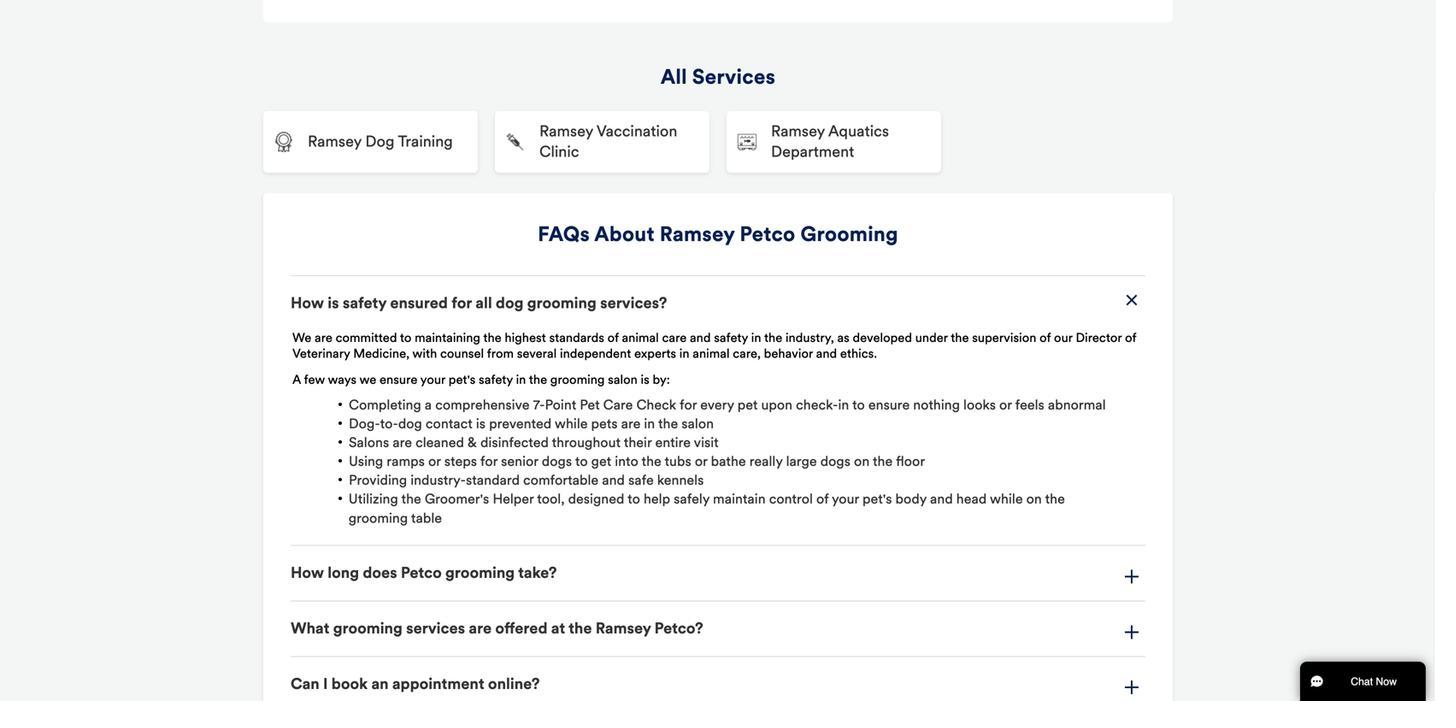 Task type: locate. For each thing, give the bounding box(es) containing it.
for
[[680, 396, 697, 413], [480, 453, 498, 470]]

while down point
[[555, 415, 588, 432]]

to down throughout
[[575, 453, 588, 470]]

0 horizontal spatial animal
[[622, 330, 659, 345]]

0 vertical spatial animal
[[622, 330, 659, 345]]

1 horizontal spatial for
[[680, 396, 697, 413]]

body
[[896, 491, 927, 508]]

ramsey for ramsey aquatics department
[[771, 122, 825, 141]]

all services
[[661, 64, 776, 89]]

dogs
[[542, 453, 572, 470], [821, 453, 851, 470]]

to
[[400, 330, 412, 345], [853, 396, 865, 413], [575, 453, 588, 470], [628, 491, 640, 508]]

on right the 'head'
[[1027, 491, 1042, 508]]

0 horizontal spatial your
[[420, 372, 446, 387]]

pet's inside completing a comprehensive 7-point pet care check for every pet upon check-in to ensure nothing looks or feels abnormal dog-to-dog contact is prevented while pets are in the salon salons are cleaned & disinfected throughout their entire visit using ramps or steps for senior dogs to get into the tubs or bathe really large dogs on the floor providing industry-standard comfortable and safe kennels utilizing the groomer's helper tool, designed to help safely maintain control of your pet's body and head while on the grooming table
[[863, 491, 892, 508]]

0 vertical spatial salon
[[608, 372, 638, 387]]

0 horizontal spatial salon
[[608, 372, 638, 387]]

1 horizontal spatial or
[[695, 453, 708, 470]]

your up a
[[420, 372, 446, 387]]

0 vertical spatial grooming
[[551, 372, 605, 387]]

is
[[641, 372, 650, 387], [476, 415, 486, 432]]

or down visit
[[695, 453, 708, 470]]

the up the safe
[[642, 453, 662, 470]]

1 horizontal spatial pet's
[[863, 491, 892, 508]]

table
[[411, 510, 442, 526]]

are up the veterinary
[[315, 330, 333, 345]]

for left every
[[680, 396, 697, 413]]

pet's down counsel
[[449, 372, 476, 387]]

using
[[349, 453, 383, 470]]

ramsey inside ramsey aquatics department
[[771, 122, 825, 141]]

0 vertical spatial safety
[[714, 330, 748, 345]]

large
[[786, 453, 817, 470]]

to down the safe
[[628, 491, 640, 508]]

1 horizontal spatial salon
[[682, 415, 714, 432]]

or up industry-
[[428, 453, 441, 470]]

the up from
[[483, 330, 502, 345]]

ramsey aquatics department
[[771, 122, 889, 161]]

ensure inside completing a comprehensive 7-point pet care check for every pet upon check-in to ensure nothing looks or feels abnormal dog-to-dog contact is prevented while pets are in the salon salons are cleaned & disinfected throughout their entire visit using ramps or steps for senior dogs to get into the tubs or bathe really large dogs on the floor providing industry-standard comfortable and safe kennels utilizing the groomer's helper tool, designed to help safely maintain control of your pet's body and head while on the grooming table
[[869, 396, 910, 413]]

prevented
[[489, 415, 552, 432]]

the
[[483, 330, 502, 345], [764, 330, 783, 345], [951, 330, 969, 345], [529, 372, 547, 387], [658, 415, 678, 432], [642, 453, 662, 470], [873, 453, 893, 470], [401, 491, 421, 508], [1045, 491, 1065, 508]]

in up care, in the right of the page
[[751, 330, 761, 345]]

to-
[[380, 415, 398, 432]]

contact
[[426, 415, 473, 432]]

standard
[[466, 472, 520, 489]]

0 vertical spatial on
[[854, 453, 870, 470]]

2 vertical spatial are
[[393, 434, 412, 451]]

1 horizontal spatial while
[[990, 491, 1023, 508]]

1 horizontal spatial grooming
[[551, 372, 605, 387]]

vaccination
[[597, 122, 678, 141]]

0 horizontal spatial on
[[854, 453, 870, 470]]

check
[[637, 396, 677, 413]]

salon up visit
[[682, 415, 714, 432]]

designed
[[568, 491, 625, 508]]

to up medicine,
[[400, 330, 412, 345]]

1 vertical spatial your
[[832, 491, 859, 508]]

are inside the we are committed to maintaining the highest standards of animal care and safety in the industry, as developed under the supervision of our director of veterinary medicine, with counsel from several independent experts in animal care, behavior and ethics.
[[315, 330, 333, 345]]

animal up experts
[[622, 330, 659, 345]]

committed
[[336, 330, 397, 345]]

1 horizontal spatial safety
[[714, 330, 748, 345]]

and left the 'head'
[[930, 491, 953, 508]]

services
[[692, 64, 776, 89]]

1 horizontal spatial is
[[641, 372, 650, 387]]

every
[[701, 396, 734, 413]]

pets
[[591, 415, 618, 432]]

1 vertical spatial animal
[[693, 346, 730, 361]]

0 vertical spatial pet's
[[449, 372, 476, 387]]

the up 7- in the bottom left of the page
[[529, 372, 547, 387]]

1 vertical spatial are
[[621, 415, 641, 432]]

dog
[[398, 415, 422, 432]]

your right control
[[832, 491, 859, 508]]

1 vertical spatial ensure
[[869, 396, 910, 413]]

ramsey up department
[[771, 122, 825, 141]]

1 vertical spatial salon
[[682, 415, 714, 432]]

dog
[[365, 132, 395, 151]]

1 horizontal spatial animal
[[693, 346, 730, 361]]

abnormal
[[1048, 396, 1106, 413]]

or
[[1000, 396, 1012, 413], [428, 453, 441, 470], [695, 453, 708, 470]]

dog-
[[349, 415, 380, 432]]

0 vertical spatial while
[[555, 415, 588, 432]]

animal left care, in the right of the page
[[693, 346, 730, 361]]

ramsey dog training link
[[263, 111, 478, 173]]

a
[[292, 372, 301, 387]]

developed
[[853, 330, 912, 345]]

ethics.
[[840, 346, 877, 361]]

are
[[315, 330, 333, 345], [621, 415, 641, 432], [393, 434, 412, 451]]

care
[[662, 330, 687, 345]]

is left by:
[[641, 372, 650, 387]]

safety up care, in the right of the page
[[714, 330, 748, 345]]

throughout
[[552, 434, 621, 451]]

are up their
[[621, 415, 641, 432]]

head
[[957, 491, 987, 508]]

0 vertical spatial are
[[315, 330, 333, 345]]

and
[[690, 330, 711, 345], [816, 346, 837, 361], [602, 472, 625, 489], [930, 491, 953, 508]]

0 horizontal spatial is
[[476, 415, 486, 432]]

0 horizontal spatial are
[[315, 330, 333, 345]]

the up behavior on the right of the page
[[764, 330, 783, 345]]

pet
[[580, 396, 600, 413]]

grooming down utilizing
[[349, 510, 408, 526]]

0 vertical spatial your
[[420, 372, 446, 387]]

visit
[[694, 434, 719, 451]]

while right the 'head'
[[990, 491, 1023, 508]]

ensure up completing on the bottom of page
[[380, 372, 418, 387]]

safely
[[674, 491, 710, 508]]

1 horizontal spatial dogs
[[821, 453, 851, 470]]

1 vertical spatial pet's
[[863, 491, 892, 508]]

control
[[769, 491, 813, 508]]

pet
[[738, 396, 758, 413]]

0 horizontal spatial pet's
[[449, 372, 476, 387]]

into
[[615, 453, 639, 470]]

0 horizontal spatial while
[[555, 415, 588, 432]]

clinic
[[540, 142, 579, 161]]

by:
[[653, 372, 670, 387]]

on
[[854, 453, 870, 470], [1027, 491, 1042, 508]]

care
[[603, 396, 633, 413]]

highest
[[505, 330, 546, 345]]

are up ramps
[[393, 434, 412, 451]]

the right under
[[951, 330, 969, 345]]

0 horizontal spatial dogs
[[542, 453, 572, 470]]

aquatics
[[828, 122, 889, 141]]

0 vertical spatial ensure
[[380, 372, 418, 387]]

of inside completing a comprehensive 7-point pet care check for every pet upon check-in to ensure nothing looks or feels abnormal dog-to-dog contact is prevented while pets are in the salon salons are cleaned & disinfected throughout their entire visit using ramps or steps for senior dogs to get into the tubs or bathe really large dogs on the floor providing industry-standard comfortable and safe kennels utilizing the groomer's helper tool, designed to help safely maintain control of your pet's body and head while on the grooming table
[[817, 491, 829, 508]]

all
[[661, 64, 687, 89]]

for up standard at the left bottom
[[480, 453, 498, 470]]

grooming inside completing a comprehensive 7-point pet care check for every pet upon check-in to ensure nothing looks or feels abnormal dog-to-dog contact is prevented while pets are in the salon salons are cleaned & disinfected throughout their entire visit using ramps or steps for senior dogs to get into the tubs or bathe really large dogs on the floor providing industry-standard comfortable and safe kennels utilizing the groomer's helper tool, designed to help safely maintain control of your pet's body and head while on the grooming table
[[349, 510, 408, 526]]

0 horizontal spatial for
[[480, 453, 498, 470]]

1 horizontal spatial your
[[832, 491, 859, 508]]

1 horizontal spatial ensure
[[869, 396, 910, 413]]

0 horizontal spatial safety
[[479, 372, 513, 387]]

1 vertical spatial is
[[476, 415, 486, 432]]

ramsey inside ramsey vaccination clinic
[[540, 122, 593, 141]]

feels
[[1016, 396, 1045, 413]]

1 vertical spatial for
[[480, 453, 498, 470]]

cleaned
[[416, 434, 464, 451]]

ramsey aquatics department link
[[727, 111, 941, 173]]

ways
[[328, 372, 357, 387]]

salon up care
[[608, 372, 638, 387]]

on left floor on the bottom of the page
[[854, 453, 870, 470]]

ramsey for ramsey vaccination clinic
[[540, 122, 593, 141]]

a
[[425, 396, 432, 413]]

1 horizontal spatial are
[[393, 434, 412, 451]]

maintain
[[713, 491, 766, 508]]

ensure
[[380, 372, 418, 387], [869, 396, 910, 413]]

ramsey up clinic
[[540, 122, 593, 141]]

the up entire
[[658, 415, 678, 432]]

supervision
[[972, 330, 1037, 345]]

ramsey for ramsey dog training
[[308, 132, 362, 151]]

0 horizontal spatial grooming
[[349, 510, 408, 526]]

your
[[420, 372, 446, 387], [832, 491, 859, 508]]

director
[[1076, 330, 1122, 345]]

to right check-
[[853, 396, 865, 413]]

safety down from
[[479, 372, 513, 387]]

ramsey dog training
[[308, 132, 453, 151]]

ramsey left 'dog'
[[308, 132, 362, 151]]

is down comprehensive
[[476, 415, 486, 432]]

of right control
[[817, 491, 829, 508]]

dogs up comfortable
[[542, 453, 572, 470]]

1 horizontal spatial on
[[1027, 491, 1042, 508]]

grooming
[[551, 372, 605, 387], [349, 510, 408, 526]]

and down industry,
[[816, 346, 837, 361]]

ensure left nothing
[[869, 396, 910, 413]]

of right director
[[1125, 330, 1137, 345]]

0 horizontal spatial ensure
[[380, 372, 418, 387]]

or left feels
[[1000, 396, 1012, 413]]

1 vertical spatial grooming
[[349, 510, 408, 526]]

ramsey inside 'link'
[[308, 132, 362, 151]]

with
[[413, 346, 437, 361]]

their
[[624, 434, 652, 451]]

dogs right large
[[821, 453, 851, 470]]

grooming up pet at the left of page
[[551, 372, 605, 387]]

pet's left body
[[863, 491, 892, 508]]



Task type: describe. For each thing, give the bounding box(es) containing it.
ramsey left petco
[[660, 221, 735, 247]]

comprehensive
[[435, 396, 530, 413]]

ramsey vaccination clinic link
[[495, 111, 710, 173]]

industry-
[[411, 472, 466, 489]]

our
[[1054, 330, 1073, 345]]

care,
[[733, 346, 761, 361]]

faqs
[[538, 221, 590, 247]]

helper
[[493, 491, 534, 508]]

a few ways we ensure your pet's safety in the grooming salon is by:
[[292, 372, 670, 387]]

your inside completing a comprehensive 7-point pet care check for every pet upon check-in to ensure nothing looks or feels abnormal dog-to-dog contact is prevented while pets are in the salon salons are cleaned & disinfected throughout their entire visit using ramps or steps for senior dogs to get into the tubs or bathe really large dogs on the floor providing industry-standard comfortable and safe kennels utilizing the groomer's helper tool, designed to help safely maintain control of your pet's body and head while on the grooming table
[[832, 491, 859, 508]]

1 vertical spatial while
[[990, 491, 1023, 508]]

the left floor on the bottom of the page
[[873, 453, 893, 470]]

salon inside completing a comprehensive 7-point pet care check for every pet upon check-in to ensure nothing looks or feels abnormal dog-to-dog contact is prevented while pets are in the salon salons are cleaned & disinfected throughout their entire visit using ramps or steps for senior dogs to get into the tubs or bathe really large dogs on the floor providing industry-standard comfortable and safe kennels utilizing the groomer's helper tool, designed to help safely maintain control of your pet's body and head while on the grooming table
[[682, 415, 714, 432]]

veterinary
[[292, 346, 350, 361]]

entire
[[655, 434, 691, 451]]

looks
[[964, 396, 996, 413]]

and down get
[[602, 472, 625, 489]]

department
[[771, 142, 855, 161]]

independent
[[560, 346, 631, 361]]

maintaining
[[415, 330, 481, 345]]

we
[[292, 330, 312, 345]]

in down care
[[680, 346, 690, 361]]

the up table
[[401, 491, 421, 508]]

salons
[[349, 434, 389, 451]]

under
[[916, 330, 948, 345]]

1 vertical spatial on
[[1027, 491, 1042, 508]]

get
[[591, 453, 612, 470]]

from
[[487, 346, 514, 361]]

completing a comprehensive 7-point pet care check for every pet upon check-in to ensure nothing looks or feels abnormal dog-to-dog contact is prevented while pets are in the salon salons are cleaned & disinfected throughout their entire visit using ramps or steps for senior dogs to get into the tubs or bathe really large dogs on the floor providing industry-standard comfortable and safe kennels utilizing the groomer's helper tool, designed to help safely maintain control of your pet's body and head while on the grooming table
[[349, 396, 1106, 526]]

we
[[360, 372, 377, 387]]

completing
[[349, 396, 421, 413]]

counsel
[[440, 346, 484, 361]]

faqs about ramsey petco grooming
[[538, 221, 899, 247]]

disinfected
[[481, 434, 549, 451]]

0 vertical spatial for
[[680, 396, 697, 413]]

and right care
[[690, 330, 711, 345]]

ramps
[[387, 453, 425, 470]]

kennels
[[657, 472, 704, 489]]

help
[[644, 491, 670, 508]]

in down several
[[516, 372, 526, 387]]

tubs
[[665, 453, 692, 470]]

steps
[[444, 453, 477, 470]]

ramsey vaccination clinic
[[540, 122, 678, 161]]

medicine,
[[353, 346, 410, 361]]

utilizing
[[349, 491, 398, 508]]

providing
[[349, 472, 407, 489]]

upon
[[761, 396, 793, 413]]

1 vertical spatial safety
[[479, 372, 513, 387]]

really
[[750, 453, 783, 470]]

groomer's
[[425, 491, 489, 508]]

&
[[468, 434, 477, 451]]

the right the 'head'
[[1045, 491, 1065, 508]]

training
[[398, 132, 453, 151]]

few
[[304, 372, 325, 387]]

in down ethics.
[[838, 396, 849, 413]]

2 horizontal spatial are
[[621, 415, 641, 432]]

7-
[[533, 396, 545, 413]]

2 dogs from the left
[[821, 453, 851, 470]]

is inside completing a comprehensive 7-point pet care check for every pet upon check-in to ensure nothing looks or feels abnormal dog-to-dog contact is prevented while pets are in the salon salons are cleaned & disinfected throughout their entire visit using ramps or steps for senior dogs to get into the tubs or bathe really large dogs on the floor providing industry-standard comfortable and safe kennels utilizing the groomer's helper tool, designed to help safely maintain control of your pet's body and head while on the grooming table
[[476, 415, 486, 432]]

industry,
[[786, 330, 834, 345]]

tool,
[[537, 491, 565, 508]]

of up independent
[[608, 330, 619, 345]]

comfortable
[[523, 472, 599, 489]]

2 horizontal spatial or
[[1000, 396, 1012, 413]]

several
[[517, 346, 557, 361]]

we are committed to maintaining the highest standards of animal care and safety in the industry, as developed under the supervision of our director of veterinary medicine, with counsel from several independent experts in animal care, behavior and ethics.
[[292, 330, 1137, 361]]

grooming
[[801, 221, 899, 247]]

senior
[[501, 453, 539, 470]]

about
[[595, 221, 655, 247]]

experts
[[634, 346, 676, 361]]

standards
[[549, 330, 604, 345]]

behavior
[[764, 346, 813, 361]]

0 horizontal spatial or
[[428, 453, 441, 470]]

nothing
[[913, 396, 960, 413]]

safety inside the we are committed to maintaining the highest standards of animal care and safety in the industry, as developed under the supervision of our director of veterinary medicine, with counsel from several independent experts in animal care, behavior and ethics.
[[714, 330, 748, 345]]

1 dogs from the left
[[542, 453, 572, 470]]

in down check at the left of page
[[644, 415, 655, 432]]

to inside the we are committed to maintaining the highest standards of animal care and safety in the industry, as developed under the supervision of our director of veterinary medicine, with counsel from several independent experts in animal care, behavior and ethics.
[[400, 330, 412, 345]]

as
[[838, 330, 850, 345]]

petco
[[740, 221, 796, 247]]

of left our
[[1040, 330, 1051, 345]]

floor
[[896, 453, 925, 470]]

safe
[[628, 472, 654, 489]]

0 vertical spatial is
[[641, 372, 650, 387]]



Task type: vqa. For each thing, say whether or not it's contained in the screenshot.
Salons
yes



